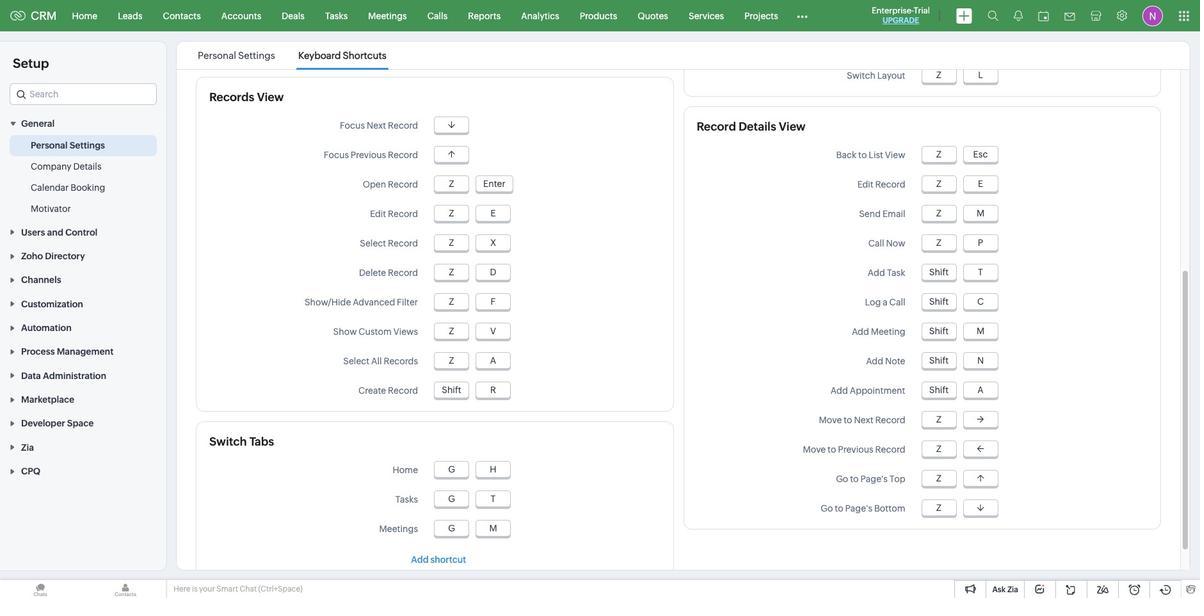 Task type: locate. For each thing, give the bounding box(es) containing it.
personal settings down accounts
[[198, 50, 275, 61]]

send
[[859, 209, 881, 219]]

0 horizontal spatial a
[[490, 355, 496, 366]]

1 vertical spatial ↓
[[977, 503, 985, 513]]

select left all
[[343, 356, 370, 366]]

automation
[[21, 323, 72, 333]]

go down move to previous record
[[836, 474, 849, 484]]

add left meeting
[[852, 327, 870, 337]]

to down "move to next record"
[[828, 444, 837, 455]]

m for record details view
[[977, 208, 985, 218]]

1 horizontal spatial personal settings link
[[196, 50, 277, 61]]

shift left the n at the right bottom of page
[[930, 355, 949, 366]]

1 horizontal spatial details
[[739, 120, 777, 133]]

add meeting
[[852, 327, 906, 337]]

view
[[257, 90, 284, 104], [779, 120, 806, 133], [885, 150, 906, 160]]

personal settings inside general "region"
[[31, 140, 105, 151]]

g for home
[[448, 464, 455, 475]]

tasks link
[[315, 0, 358, 31]]

None field
[[10, 83, 157, 105]]

calendar booking link
[[31, 181, 105, 194]]

personal up company
[[31, 140, 68, 151]]

1 vertical spatial previous
[[838, 444, 874, 455]]

records
[[209, 90, 255, 104], [384, 356, 418, 366]]

shift
[[930, 267, 949, 277], [930, 296, 949, 307], [930, 326, 949, 336], [930, 355, 949, 366], [442, 385, 462, 395], [930, 385, 949, 395]]

log
[[865, 297, 881, 307]]

1 vertical spatial select
[[343, 356, 370, 366]]

shift for add meeting
[[930, 326, 949, 336]]

to for move to next record
[[844, 415, 853, 425]]

to down go to page's top
[[835, 503, 844, 514]]

t for g
[[491, 494, 496, 504]]

focus
[[340, 120, 365, 131], [324, 150, 349, 160]]

↑
[[448, 149, 455, 159], [977, 473, 985, 483]]

1 horizontal spatial personal settings
[[198, 50, 275, 61]]

to down move to previous record
[[851, 474, 859, 484]]

management
[[57, 347, 114, 357]]

contacts
[[163, 11, 201, 21]]

control
[[65, 227, 98, 237]]

1 horizontal spatial edit
[[858, 179, 874, 190]]

list
[[186, 42, 398, 69]]

0 vertical spatial meetings
[[368, 11, 407, 21]]

tasks
[[325, 11, 348, 21], [396, 494, 418, 505]]

delete
[[359, 268, 386, 278]]

a
[[490, 355, 496, 366], [978, 385, 984, 395]]

0 vertical spatial g
[[448, 464, 455, 475]]

0 horizontal spatial edit record
[[370, 209, 418, 219]]

a for records view
[[490, 355, 496, 366]]

move for move to next record
[[819, 415, 842, 425]]

email
[[883, 209, 906, 219]]

details inside company details link
[[73, 162, 102, 172]]

edit down open
[[370, 209, 386, 219]]

0 horizontal spatial details
[[73, 162, 102, 172]]

calendar image
[[1039, 11, 1050, 21]]

1 vertical spatial go
[[821, 503, 833, 514]]

focus down focus next record
[[324, 150, 349, 160]]

page's left bottom
[[846, 503, 873, 514]]

1 horizontal spatial ↑
[[977, 473, 985, 483]]

to for move to previous record
[[828, 444, 837, 455]]

a down v
[[490, 355, 496, 366]]

list containing personal settings
[[186, 42, 398, 69]]

add left the "task"
[[868, 268, 886, 278]]

shift right appointment
[[930, 385, 949, 395]]

1 vertical spatial zia
[[1008, 585, 1019, 594]]

1 vertical spatial edit record
[[370, 209, 418, 219]]

general region
[[0, 135, 166, 220]]

1 horizontal spatial a
[[978, 385, 984, 395]]

personal settings up company details link
[[31, 140, 105, 151]]

0 vertical spatial zia
[[21, 442, 34, 453]]

1 vertical spatial t
[[491, 494, 496, 504]]

personal
[[198, 50, 236, 61], [31, 140, 68, 151]]

1 g from the top
[[448, 464, 455, 475]]

1 vertical spatial details
[[73, 162, 102, 172]]

general
[[21, 119, 55, 129]]

t up c
[[979, 267, 984, 277]]

0 vertical spatial m
[[977, 208, 985, 218]]

automation button
[[0, 316, 166, 339]]

keyboard shortcuts link
[[296, 50, 389, 61]]

next down add appointment on the right bottom of page
[[854, 415, 874, 425]]

0 horizontal spatial ↑
[[448, 149, 455, 159]]

add for add task
[[868, 268, 886, 278]]

shift for add task
[[930, 267, 949, 277]]

users and control button
[[0, 220, 166, 244]]

analytics
[[521, 11, 560, 21]]

0 horizontal spatial zia
[[21, 442, 34, 453]]

0 vertical spatial go
[[836, 474, 849, 484]]

directory
[[45, 251, 85, 261]]

to
[[859, 150, 867, 160], [844, 415, 853, 425], [828, 444, 837, 455], [851, 474, 859, 484], [835, 503, 844, 514]]

2 vertical spatial g
[[448, 523, 455, 533]]

to for go to page's top
[[851, 474, 859, 484]]

2 g from the top
[[448, 494, 455, 504]]

next up focus previous record
[[367, 120, 386, 131]]

shift right the "task"
[[930, 267, 949, 277]]

meetings up shortcuts
[[368, 11, 407, 21]]

2 vertical spatial view
[[885, 150, 906, 160]]

0 vertical spatial edit
[[858, 179, 874, 190]]

1 vertical spatial focus
[[324, 150, 349, 160]]

zia up cpq
[[21, 442, 34, 453]]

0 vertical spatial home
[[72, 11, 97, 21]]

to left list
[[859, 150, 867, 160]]

task
[[887, 268, 906, 278]]

profile element
[[1135, 0, 1171, 31]]

0 vertical spatial e
[[978, 179, 984, 189]]

select up delete
[[360, 238, 386, 248]]

f
[[491, 296, 496, 307]]

1 vertical spatial personal settings
[[31, 140, 105, 151]]

shift right meeting
[[930, 326, 949, 336]]

note
[[886, 356, 906, 366]]

0 horizontal spatial previous
[[351, 150, 386, 160]]

focus next record
[[340, 120, 418, 131]]

switch for switch layout
[[847, 70, 876, 81]]

add
[[868, 268, 886, 278], [852, 327, 870, 337], [866, 356, 884, 366], [831, 385, 848, 396], [411, 555, 429, 565]]

keyboard
[[298, 50, 341, 61]]

1 horizontal spatial zia
[[1008, 585, 1019, 594]]

details for record
[[739, 120, 777, 133]]

→
[[978, 414, 984, 425]]

e down esc
[[978, 179, 984, 189]]

settings down accounts
[[238, 50, 275, 61]]

send email
[[859, 209, 906, 219]]

2 horizontal spatial view
[[885, 150, 906, 160]]

m for switch tabs
[[489, 523, 497, 533]]

1 horizontal spatial ↓
[[977, 503, 985, 513]]

previous up open
[[351, 150, 386, 160]]

1 horizontal spatial next
[[854, 415, 874, 425]]

0 horizontal spatial call
[[869, 238, 885, 248]]

1 vertical spatial e
[[491, 208, 496, 218]]

e up x at top
[[491, 208, 496, 218]]

add appointment
[[831, 385, 906, 396]]

personal settings link for company details link
[[31, 139, 105, 152]]

to for go to page's bottom
[[835, 503, 844, 514]]

1 vertical spatial personal
[[31, 140, 68, 151]]

call right a
[[890, 297, 906, 307]]

1 horizontal spatial previous
[[838, 444, 874, 455]]

page's
[[861, 474, 888, 484], [846, 503, 873, 514]]

signals element
[[1007, 0, 1031, 31]]

a down the n at the right bottom of page
[[978, 385, 984, 395]]

personal settings link up company details link
[[31, 139, 105, 152]]

edit record up send email
[[858, 179, 906, 190]]

go left bottom
[[821, 503, 833, 514]]

0 vertical spatial view
[[257, 90, 284, 104]]

1 vertical spatial g
[[448, 494, 455, 504]]

m up p
[[977, 208, 985, 218]]

mails element
[[1057, 1, 1083, 30]]

1 vertical spatial records
[[384, 356, 418, 366]]

0 vertical spatial details
[[739, 120, 777, 133]]

create menu image
[[957, 8, 973, 23]]

g for tasks
[[448, 494, 455, 504]]

1 vertical spatial tasks
[[396, 494, 418, 505]]

↑ for z
[[977, 473, 985, 483]]

profile image
[[1143, 5, 1164, 26]]

1 vertical spatial move
[[803, 444, 826, 455]]

custom
[[359, 327, 392, 337]]

move up move to previous record
[[819, 415, 842, 425]]

1 vertical spatial next
[[854, 415, 874, 425]]

settings
[[238, 50, 275, 61], [70, 140, 105, 151]]

0 horizontal spatial settings
[[70, 140, 105, 151]]

add left shortcut
[[411, 555, 429, 565]]

leads link
[[108, 0, 153, 31]]

1 horizontal spatial call
[[890, 297, 906, 307]]

zia right ask
[[1008, 585, 1019, 594]]

a for record details view
[[978, 385, 984, 395]]

1 horizontal spatial t
[[979, 267, 984, 277]]

0 vertical spatial t
[[979, 267, 984, 277]]

switch left tabs
[[209, 435, 247, 448]]

0 vertical spatial personal settings link
[[196, 50, 277, 61]]

m down h
[[489, 523, 497, 533]]

(ctrl+space)
[[258, 585, 303, 594]]

0 vertical spatial page's
[[861, 474, 888, 484]]

↓
[[448, 120, 455, 130], [977, 503, 985, 513]]

3 g from the top
[[448, 523, 455, 533]]

0 vertical spatial ↑
[[448, 149, 455, 159]]

add left note
[[866, 356, 884, 366]]

focus up focus previous record
[[340, 120, 365, 131]]

edit up send
[[858, 179, 874, 190]]

shift for add appointment
[[930, 385, 949, 395]]

details for company
[[73, 162, 102, 172]]

show custom views
[[333, 327, 418, 337]]

1 vertical spatial edit
[[370, 209, 386, 219]]

0 horizontal spatial personal settings
[[31, 140, 105, 151]]

to up move to previous record
[[844, 415, 853, 425]]

settings inside general "region"
[[70, 140, 105, 151]]

0 vertical spatial previous
[[351, 150, 386, 160]]

select all records
[[343, 356, 418, 366]]

1 vertical spatial settings
[[70, 140, 105, 151]]

1 horizontal spatial settings
[[238, 50, 275, 61]]

1 vertical spatial page's
[[846, 503, 873, 514]]

move for move to previous record
[[803, 444, 826, 455]]

move
[[819, 415, 842, 425], [803, 444, 826, 455]]

1 vertical spatial switch
[[209, 435, 247, 448]]

process management button
[[0, 339, 166, 363]]

enter
[[483, 179, 506, 189]]

0 horizontal spatial ↓
[[448, 120, 455, 130]]

record details view
[[697, 120, 806, 133]]

switch tabs
[[209, 435, 274, 448]]

search element
[[980, 0, 1007, 31]]

edit record
[[858, 179, 906, 190], [370, 209, 418, 219]]

edit
[[858, 179, 874, 190], [370, 209, 386, 219]]

1 horizontal spatial tasks
[[396, 494, 418, 505]]

x
[[490, 238, 496, 248]]

personal settings link down accounts
[[196, 50, 277, 61]]

open record
[[363, 179, 418, 190]]

0 horizontal spatial t
[[491, 494, 496, 504]]

1 vertical spatial home
[[393, 465, 418, 475]]

1 vertical spatial view
[[779, 120, 806, 133]]

move down "move to next record"
[[803, 444, 826, 455]]

z
[[937, 70, 942, 80], [937, 149, 942, 159], [449, 179, 454, 189], [937, 179, 942, 189], [449, 208, 454, 218], [937, 208, 942, 218], [449, 238, 454, 248], [937, 238, 942, 248], [449, 267, 454, 277], [449, 296, 454, 307], [449, 326, 454, 336], [449, 355, 454, 366], [937, 414, 942, 425], [937, 444, 942, 454], [937, 473, 942, 483], [937, 503, 942, 513]]

here
[[174, 585, 190, 594]]

record
[[697, 120, 736, 133], [388, 120, 418, 131], [388, 150, 418, 160], [388, 179, 418, 190], [876, 179, 906, 190], [388, 209, 418, 219], [388, 238, 418, 248], [388, 268, 418, 278], [388, 385, 418, 396], [876, 415, 906, 425], [876, 444, 906, 455]]

t down h
[[491, 494, 496, 504]]

0 vertical spatial personal
[[198, 50, 236, 61]]

0 horizontal spatial personal settings link
[[31, 139, 105, 152]]

0 vertical spatial a
[[490, 355, 496, 366]]

0 horizontal spatial records
[[209, 90, 255, 104]]

customization button
[[0, 292, 166, 316]]

Search text field
[[10, 84, 156, 104]]

0 vertical spatial tasks
[[325, 11, 348, 21]]

1 horizontal spatial go
[[836, 474, 849, 484]]

edit record down open record
[[370, 209, 418, 219]]

shift left r
[[442, 385, 462, 395]]

0 horizontal spatial e
[[491, 208, 496, 218]]

1 horizontal spatial home
[[393, 465, 418, 475]]

call left now
[[869, 238, 885, 248]]

1 horizontal spatial switch
[[847, 70, 876, 81]]

details
[[739, 120, 777, 133], [73, 162, 102, 172]]

n
[[978, 355, 984, 366]]

0 horizontal spatial tasks
[[325, 11, 348, 21]]

1 vertical spatial ↑
[[977, 473, 985, 483]]

personal down accounts "link" on the top left of the page
[[198, 50, 236, 61]]

previous down "move to next record"
[[838, 444, 874, 455]]

0 vertical spatial ↓
[[448, 120, 455, 130]]

0 horizontal spatial personal
[[31, 140, 68, 151]]

←
[[978, 444, 984, 454]]

0 vertical spatial select
[[360, 238, 386, 248]]

cpq button
[[0, 459, 166, 483]]

↓ for go to page's bottom
[[977, 503, 985, 513]]

all
[[371, 356, 382, 366]]

shift left c
[[930, 296, 949, 307]]

0 vertical spatial switch
[[847, 70, 876, 81]]

0 vertical spatial edit record
[[858, 179, 906, 190]]

contacts image
[[85, 580, 166, 598]]

process management
[[21, 347, 114, 357]]

0 horizontal spatial switch
[[209, 435, 247, 448]]

1 vertical spatial call
[[890, 297, 906, 307]]

1 horizontal spatial e
[[978, 179, 984, 189]]

open
[[363, 179, 386, 190]]

switch left layout
[[847, 70, 876, 81]]

personal settings
[[198, 50, 275, 61], [31, 140, 105, 151]]

m down c
[[977, 326, 985, 336]]

mails image
[[1065, 12, 1076, 20]]

select
[[360, 238, 386, 248], [343, 356, 370, 366]]

focus previous record
[[324, 150, 418, 160]]

esc
[[974, 149, 988, 159]]

select for select all records
[[343, 356, 370, 366]]

switch for switch tabs
[[209, 435, 247, 448]]

add up "move to next record"
[[831, 385, 848, 396]]

create
[[359, 385, 386, 396]]

0 vertical spatial move
[[819, 415, 842, 425]]

settings down general dropdown button
[[70, 140, 105, 151]]

advanced
[[353, 297, 395, 307]]

developer space button
[[0, 411, 166, 435]]

0 vertical spatial focus
[[340, 120, 365, 131]]

customization
[[21, 299, 83, 309]]

page's left top
[[861, 474, 888, 484]]

meetings up add shortcut
[[379, 524, 418, 534]]

1 vertical spatial a
[[978, 385, 984, 395]]



Task type: describe. For each thing, give the bounding box(es) containing it.
reports link
[[458, 0, 511, 31]]

move to next record
[[819, 415, 906, 425]]

personal settings link for keyboard shortcuts link
[[196, 50, 277, 61]]

tabs
[[250, 435, 274, 448]]

↑ for focus previous record
[[448, 149, 455, 159]]

developer
[[21, 418, 65, 429]]

ask zia
[[993, 585, 1019, 594]]

↓ for records view
[[448, 120, 455, 130]]

booking
[[71, 183, 105, 193]]

list
[[869, 150, 884, 160]]

page's for bottom
[[846, 503, 873, 514]]

calls link
[[417, 0, 458, 31]]

go to page's bottom
[[821, 503, 906, 514]]

shift for add note
[[930, 355, 949, 366]]

channels
[[21, 275, 61, 285]]

company
[[31, 162, 71, 172]]

projects link
[[735, 0, 789, 31]]

ask
[[993, 585, 1006, 594]]

smart
[[217, 585, 238, 594]]

products link
[[570, 0, 628, 31]]

create menu element
[[949, 0, 980, 31]]

select record
[[360, 238, 418, 248]]

show/hide
[[305, 297, 351, 307]]

accounts link
[[211, 0, 272, 31]]

meeting
[[871, 327, 906, 337]]

home link
[[62, 0, 108, 31]]

back to list view
[[837, 150, 906, 160]]

0 horizontal spatial view
[[257, 90, 284, 104]]

page's for top
[[861, 474, 888, 484]]

0 horizontal spatial next
[[367, 120, 386, 131]]

add shortcut
[[411, 555, 466, 565]]

data administration
[[21, 371, 106, 381]]

enterprise-
[[872, 6, 914, 15]]

zoho directory button
[[0, 244, 166, 268]]

move to previous record
[[803, 444, 906, 455]]

add for add note
[[866, 356, 884, 366]]

motivator link
[[31, 203, 71, 215]]

d
[[490, 267, 497, 277]]

accounts
[[221, 11, 261, 21]]

add for add meeting
[[852, 327, 870, 337]]

shift for log a call
[[930, 296, 949, 307]]

projects
[[745, 11, 779, 21]]

create record
[[359, 385, 418, 396]]

1 vertical spatial meetings
[[379, 524, 418, 534]]

filter
[[397, 297, 418, 307]]

layout
[[878, 70, 906, 81]]

calendar booking
[[31, 183, 105, 193]]

1 horizontal spatial edit record
[[858, 179, 906, 190]]

add note
[[866, 356, 906, 366]]

h
[[490, 464, 497, 475]]

zoho directory
[[21, 251, 85, 261]]

back
[[837, 150, 857, 160]]

keyboard shortcuts
[[298, 50, 387, 61]]

chat
[[240, 585, 257, 594]]

here is your smart chat (ctrl+space)
[[174, 585, 303, 594]]

0 horizontal spatial edit
[[370, 209, 386, 219]]

0 horizontal spatial home
[[72, 11, 97, 21]]

shortcut
[[431, 555, 466, 565]]

trial
[[914, 6, 930, 15]]

l
[[979, 70, 983, 80]]

company details
[[31, 162, 102, 172]]

log a call
[[865, 297, 906, 307]]

bottom
[[875, 503, 906, 514]]

1 horizontal spatial personal
[[198, 50, 236, 61]]

is
[[192, 585, 198, 594]]

services link
[[679, 0, 735, 31]]

select for select record
[[360, 238, 386, 248]]

marketplace
[[21, 395, 74, 405]]

company details link
[[31, 160, 102, 173]]

t for shift
[[979, 267, 984, 277]]

shift for create record
[[442, 385, 462, 395]]

go for go to page's bottom
[[821, 503, 833, 514]]

data administration button
[[0, 363, 166, 387]]

your
[[199, 585, 215, 594]]

Other Modules field
[[789, 5, 816, 26]]

a
[[883, 297, 888, 307]]

0 vertical spatial records
[[209, 90, 255, 104]]

data
[[21, 371, 41, 381]]

to for back to list view
[[859, 150, 867, 160]]

0 vertical spatial settings
[[238, 50, 275, 61]]

0 vertical spatial personal settings
[[198, 50, 275, 61]]

add for add shortcut
[[411, 555, 429, 565]]

1 horizontal spatial records
[[384, 356, 418, 366]]

p
[[978, 238, 984, 248]]

personal inside general "region"
[[31, 140, 68, 151]]

now
[[887, 238, 906, 248]]

v
[[491, 326, 496, 336]]

signals image
[[1014, 10, 1023, 21]]

leads
[[118, 11, 143, 21]]

cpq
[[21, 466, 40, 477]]

focus for focus previous record
[[324, 150, 349, 160]]

users and control
[[21, 227, 98, 237]]

services
[[689, 11, 724, 21]]

g for meetings
[[448, 523, 455, 533]]

tasks inside 'link'
[[325, 11, 348, 21]]

switch layout
[[847, 70, 906, 81]]

zoho
[[21, 251, 43, 261]]

1 vertical spatial m
[[977, 326, 985, 336]]

call now
[[869, 238, 906, 248]]

chats image
[[0, 580, 81, 598]]

products
[[580, 11, 617, 21]]

focus for focus next record
[[340, 120, 365, 131]]

add for add appointment
[[831, 385, 848, 396]]

developer space
[[21, 418, 94, 429]]

and
[[47, 227, 63, 237]]

r
[[491, 385, 496, 395]]

search image
[[988, 10, 999, 21]]

show/hide advanced filter
[[305, 297, 418, 307]]

space
[[67, 418, 94, 429]]

go for go to page's top
[[836, 474, 849, 484]]

enterprise-trial upgrade
[[872, 6, 930, 25]]

records view
[[209, 90, 284, 104]]

go to page's top
[[836, 474, 906, 484]]

0 vertical spatial call
[[869, 238, 885, 248]]

zia inside dropdown button
[[21, 442, 34, 453]]

contacts link
[[153, 0, 211, 31]]



Task type: vqa. For each thing, say whether or not it's contained in the screenshot.


